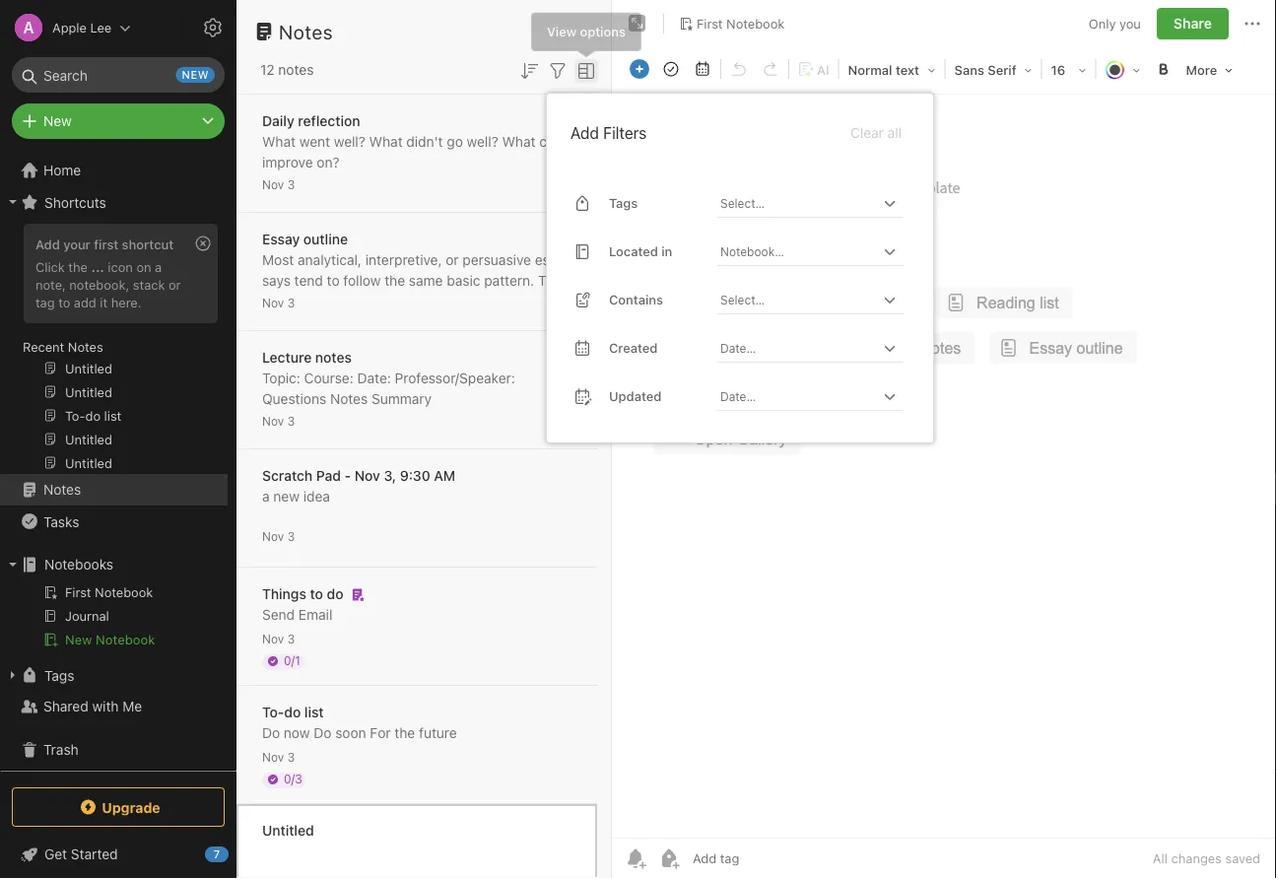 Task type: vqa. For each thing, say whether or not it's contained in the screenshot.


Task type: locate. For each thing, give the bounding box(es) containing it.
0 vertical spatial  input text field
[[719, 189, 878, 217]]

your
[[63, 237, 90, 251]]

 Date picker field
[[717, 334, 922, 363], [717, 382, 922, 411]]

you inside note window "element"
[[1120, 16, 1141, 31]]

tags button
[[0, 659, 228, 691]]

0 horizontal spatial or
[[169, 277, 181, 292]]

says
[[262, 252, 556, 289]]

1 horizontal spatial notes
[[315, 349, 352, 366]]

nov right the -
[[355, 468, 380, 484]]

tags up shared
[[44, 667, 74, 683]]

nov 3 down send
[[262, 632, 295, 646]]

0 vertical spatial to
[[327, 273, 340, 289]]

do up 'now'
[[284, 704, 301, 721]]

3 up 0/1
[[287, 632, 295, 646]]

tags inside button
[[44, 667, 74, 683]]

3 for topic: course: date: professor/speaker: questions notes summary
[[287, 414, 295, 428]]

0 horizontal spatial tags
[[44, 667, 74, 683]]

... down "help" at the left of the page
[[373, 314, 385, 330]]

notebook right first at top right
[[727, 16, 785, 31]]

new
[[43, 113, 72, 129], [65, 632, 92, 647]]

3 3 from the top
[[287, 414, 295, 428]]

3 down questions
[[287, 414, 295, 428]]

1 vertical spatial ...
[[373, 314, 385, 330]]

nov 3 up outlines in the top of the page
[[262, 296, 295, 310]]

0 vertical spatial  date picker field
[[717, 334, 922, 363]]

0 vertical spatial ...
[[91, 259, 104, 274]]

1 vertical spatial notes
[[315, 349, 352, 366]]

nov 3 for a new idea
[[262, 530, 295, 544]]

lecture
[[262, 349, 312, 366]]

new inside 'scratch pad - nov 3, 9:30 am a new idea'
[[273, 488, 300, 505]]

trash
[[43, 742, 79, 758]]

5 3 from the top
[[287, 632, 295, 646]]

nov 3 for most analytical, interpretive, or persuasive es says tend to follow the same basic pattern. this structure should help you formulate effective outlines for most ...
[[262, 296, 295, 310]]

1 horizontal spatial notebook
[[727, 16, 785, 31]]

get
[[44, 846, 67, 862]]

... inside group
[[91, 259, 104, 274]]

most
[[262, 252, 294, 268]]

0 vertical spatial a
[[155, 259, 162, 274]]

a down scratch
[[262, 488, 270, 505]]

or
[[446, 252, 459, 268], [169, 277, 181, 292]]

add right i
[[571, 123, 599, 142]]

to down analytical,
[[327, 273, 340, 289]]

 input text field inside tags field
[[719, 189, 878, 217]]

daily reflection
[[262, 113, 360, 129]]

topic: course: date: professor/speaker: questions notes summary
[[262, 370, 515, 407]]

what left can in the top of the page
[[502, 134, 536, 150]]

saved
[[1226, 851, 1261, 866]]

new inside popup button
[[43, 113, 72, 129]]

do up "email"
[[327, 586, 344, 602]]

you right only
[[1120, 16, 1141, 31]]

1 horizontal spatial do
[[314, 725, 332, 741]]

0 horizontal spatial notes
[[278, 62, 314, 78]]

1  date picker field from the top
[[717, 334, 922, 363]]

1 nov 3 from the top
[[262, 178, 295, 192]]

apple
[[52, 20, 87, 35]]

1 vertical spatial new
[[273, 488, 300, 505]]

0 horizontal spatial a
[[155, 259, 162, 274]]

1 horizontal spatial new
[[273, 488, 300, 505]]

1 vertical spatial a
[[262, 488, 270, 505]]

now
[[284, 725, 310, 741]]

icon
[[108, 259, 133, 274]]

notebook,
[[69, 277, 129, 292]]

nov 3 up things
[[262, 530, 295, 544]]

new for new notebook
[[65, 632, 92, 647]]

do
[[327, 586, 344, 602], [284, 704, 301, 721]]

sans
[[955, 63, 985, 77]]

2 nov 3 from the top
[[262, 296, 295, 310]]

0 horizontal spatial do
[[262, 725, 280, 741]]

0 vertical spatial date…
[[721, 341, 756, 355]]

date… for updated
[[721, 389, 756, 403]]

1 vertical spatial to
[[58, 295, 70, 309]]

add filters
[[571, 123, 647, 142]]

0 vertical spatial new
[[43, 113, 72, 129]]

what left didn't at the top left of page
[[369, 134, 403, 150]]

notebook inside button
[[96, 632, 155, 647]]

1 date… from the top
[[721, 341, 756, 355]]

date:
[[357, 370, 391, 386]]

add
[[571, 123, 599, 142], [35, 237, 60, 251]]

0 horizontal spatial ...
[[91, 259, 104, 274]]

1 vertical spatial  input text field
[[719, 286, 878, 313]]

new up home
[[43, 113, 72, 129]]

0 vertical spatial notebook
[[727, 16, 785, 31]]

 input text field up  input text box
[[719, 189, 878, 217]]

0 vertical spatial or
[[446, 252, 459, 268]]

nov 3 up 0/3
[[262, 751, 295, 764]]

0 horizontal spatial new
[[182, 69, 209, 81]]

1 horizontal spatial what
[[369, 134, 403, 150]]

View options field
[[570, 57, 598, 83]]

3 up outlines in the top of the page
[[287, 296, 295, 310]]

bold image
[[1150, 55, 1177, 83]]

add inside group
[[35, 237, 60, 251]]

1 horizontal spatial well?
[[467, 134, 498, 150]]

0 horizontal spatial well?
[[334, 134, 366, 150]]

what down daily
[[262, 134, 296, 150]]

am
[[434, 468, 456, 484]]

1  input text field from the top
[[719, 189, 878, 217]]

located
[[609, 244, 658, 259]]

or right stack
[[169, 277, 181, 292]]

you down the same
[[401, 293, 424, 309]]

0 horizontal spatial notebook
[[96, 632, 155, 647]]

3 for most analytical, interpretive, or persuasive es says tend to follow the same basic pattern. this structure should help you formulate effective outlines for most ...
[[287, 296, 295, 310]]

new up tags button
[[65, 632, 92, 647]]

12 notes
[[260, 62, 314, 78]]

2  input text field from the top
[[719, 286, 878, 313]]

1 horizontal spatial you
[[1120, 16, 1141, 31]]

a right on
[[155, 259, 162, 274]]

untitled
[[262, 823, 314, 839]]

notes right 12
[[278, 62, 314, 78]]

group
[[0, 218, 228, 482]]

i
[[566, 134, 570, 150]]

2 3 from the top
[[287, 296, 295, 310]]

a
[[155, 259, 162, 274], [262, 488, 270, 505]]

1 vertical spatial you
[[401, 293, 424, 309]]

9:30
[[400, 468, 430, 484]]

lee
[[90, 20, 112, 35]]

notes up '12 notes'
[[279, 20, 333, 43]]

2 well? from the left
[[467, 134, 498, 150]]

notes
[[278, 62, 314, 78], [315, 349, 352, 366]]

filters
[[603, 123, 647, 142]]

the down your
[[68, 259, 88, 274]]

all changes saved
[[1153, 851, 1261, 866]]

2 horizontal spatial what
[[502, 134, 536, 150]]

the inside group
[[68, 259, 88, 274]]

add tag image
[[657, 847, 681, 870]]

1 3 from the top
[[287, 178, 295, 192]]

well?
[[334, 134, 366, 150], [467, 134, 498, 150]]

... up notebook,
[[91, 259, 104, 274]]

to inside most analytical, interpretive, or persuasive es says tend to follow the same basic pattern. this structure should help you formulate effective outlines for most ...
[[327, 273, 340, 289]]

 input text field down  input text box
[[719, 286, 878, 313]]

do down list at the bottom left of the page
[[314, 725, 332, 741]]

1 vertical spatial date…
[[721, 389, 756, 403]]

the inside to-do list do now do soon for the future
[[395, 725, 415, 741]]

the down interpretive,
[[385, 273, 405, 289]]

3 nov 3 from the top
[[262, 414, 295, 428]]

tree
[[0, 155, 237, 778]]

2 horizontal spatial to
[[327, 273, 340, 289]]

go
[[447, 134, 463, 150]]

most analytical, interpretive, or persuasive es says tend to follow the same basic pattern. this structure should help you formulate effective outlines for most ...
[[262, 252, 565, 330]]

4 3 from the top
[[287, 530, 295, 544]]

all
[[1153, 851, 1168, 866]]

well? down reflection
[[334, 134, 366, 150]]

1 well? from the left
[[334, 134, 366, 150]]

3 down improve
[[287, 178, 295, 192]]

Insert field
[[625, 55, 654, 83]]

trash link
[[0, 734, 228, 766]]

 date picker field for updated
[[717, 382, 922, 411]]

do inside to-do list do now do soon for the future
[[284, 704, 301, 721]]

6 3 from the top
[[287, 751, 295, 764]]

the right for at the left of the page
[[395, 725, 415, 741]]

2  date picker field from the top
[[717, 382, 922, 411]]

nov up 0/3
[[262, 751, 284, 764]]

first notebook
[[697, 16, 785, 31]]

0 vertical spatial do
[[327, 586, 344, 602]]

to up "email"
[[310, 586, 323, 602]]

new
[[182, 69, 209, 81], [273, 488, 300, 505]]

new inside the new search box
[[182, 69, 209, 81]]

1 vertical spatial new
[[65, 632, 92, 647]]

scratch pad - nov 3, 9:30 am a new idea
[[262, 468, 456, 505]]

changes
[[1172, 851, 1222, 866]]

0 horizontal spatial do
[[284, 704, 301, 721]]

professor/speaker:
[[395, 370, 515, 386]]

outlines
[[262, 314, 312, 330]]

shortcuts
[[44, 194, 106, 210]]

 input text field inside "contains" field
[[719, 286, 878, 313]]

new search field
[[26, 57, 215, 93]]

4 nov 3 from the top
[[262, 530, 295, 544]]

1 vertical spatial or
[[169, 277, 181, 292]]

0 vertical spatial tags
[[609, 196, 638, 210]]

1 horizontal spatial add
[[571, 123, 599, 142]]

Account field
[[0, 8, 131, 47]]

nov 3 down questions
[[262, 414, 295, 428]]

3 up 0/3
[[287, 751, 295, 764]]

Sort options field
[[517, 57, 541, 83]]

1 vertical spatial notebook
[[96, 632, 155, 647]]

click to collapse image
[[229, 842, 244, 865]]

nov 3 down improve
[[262, 178, 295, 192]]

new down settings image
[[182, 69, 209, 81]]

2 date… from the top
[[721, 389, 756, 403]]

recent
[[23, 339, 64, 354]]

new notebook group
[[0, 581, 228, 659]]

notes down "course:"
[[330, 391, 368, 407]]

click the ...
[[35, 259, 104, 274]]

1 vertical spatial  date picker field
[[717, 382, 922, 411]]

 input text field
[[719, 189, 878, 217], [719, 286, 878, 313]]

1 vertical spatial tags
[[44, 667, 74, 683]]

topic:
[[262, 370, 301, 386]]

1 horizontal spatial to
[[310, 586, 323, 602]]

do down to-
[[262, 725, 280, 741]]

Font color field
[[1099, 55, 1148, 84]]

notebook inside "button"
[[727, 16, 785, 31]]

5 nov 3 from the top
[[262, 632, 295, 646]]

1 vertical spatial do
[[284, 704, 301, 721]]

0 vertical spatial notes
[[278, 62, 314, 78]]

expand note image
[[626, 12, 650, 35]]

shortcut
[[122, 237, 174, 251]]

send email
[[262, 607, 333, 623]]

0 horizontal spatial you
[[401, 293, 424, 309]]

notebook for first notebook
[[727, 16, 785, 31]]

notes right recent
[[68, 339, 103, 354]]

0 horizontal spatial what
[[262, 134, 296, 150]]

3 for what went well? what didn't go well? what can i improve on?
[[287, 178, 295, 192]]

new inside button
[[65, 632, 92, 647]]

add up the click
[[35, 237, 60, 251]]

 date picker field for created
[[717, 334, 922, 363]]

settings image
[[201, 16, 225, 39]]

for
[[316, 314, 334, 330]]

notebook up tags button
[[96, 632, 155, 647]]

stack
[[133, 277, 165, 292]]

to-do list do now do soon for the future
[[262, 704, 457, 741]]

or up basic
[[446, 252, 459, 268]]

1 horizontal spatial a
[[262, 488, 270, 505]]

shared with me
[[43, 698, 142, 715]]

1 horizontal spatial or
[[446, 252, 459, 268]]

untitled button
[[237, 804, 597, 878]]

Font family field
[[948, 55, 1039, 84]]

nov 3 for topic: course: date: professor/speaker: questions notes summary
[[262, 414, 295, 428]]

to inside icon on a note, notebook, stack or tag to add it here.
[[58, 295, 70, 309]]

0 horizontal spatial to
[[58, 295, 70, 309]]

upgrade
[[102, 799, 160, 815]]

tags up located
[[609, 196, 638, 210]]

0 vertical spatial you
[[1120, 16, 1141, 31]]

here.
[[111, 295, 141, 309]]

16
[[1051, 63, 1066, 77]]

updated
[[609, 389, 662, 404]]

0 horizontal spatial add
[[35, 237, 60, 251]]

what went well? what didn't go well? what can i improve on?
[[262, 134, 570, 171]]

-
[[345, 468, 351, 484]]

notes up "course:"
[[315, 349, 352, 366]]

follow
[[343, 273, 381, 289]]

1 horizontal spatial ...
[[373, 314, 385, 330]]

new down scratch
[[273, 488, 300, 505]]

well? right go
[[467, 134, 498, 150]]

to right tag
[[58, 295, 70, 309]]

2 what from the left
[[369, 134, 403, 150]]

0 vertical spatial new
[[182, 69, 209, 81]]

what
[[262, 134, 296, 150], [369, 134, 403, 150], [502, 134, 536, 150]]

shortcuts button
[[0, 186, 228, 218]]

went
[[299, 134, 330, 150]]

3 up things
[[287, 530, 295, 544]]

text
[[896, 63, 920, 77]]

1 vertical spatial add
[[35, 237, 60, 251]]

0 vertical spatial add
[[571, 123, 599, 142]]



Task type: describe. For each thing, give the bounding box(es) containing it.
serif
[[988, 63, 1017, 77]]

list
[[304, 704, 324, 721]]

analytical,
[[298, 252, 362, 268]]

things
[[262, 586, 306, 602]]

future
[[419, 725, 457, 741]]

6 nov 3 from the top
[[262, 751, 295, 764]]

structure
[[262, 293, 320, 309]]

scratch
[[262, 468, 313, 484]]

normal text
[[848, 63, 920, 77]]

pattern.
[[484, 273, 534, 289]]

first
[[94, 237, 118, 251]]

2 do from the left
[[314, 725, 332, 741]]

essay outline
[[262, 231, 348, 247]]

0/1
[[284, 654, 300, 668]]

nov up outlines in the top of the page
[[262, 296, 284, 310]]

12
[[260, 62, 275, 78]]

email
[[299, 607, 333, 623]]

3 what from the left
[[502, 134, 536, 150]]

Contains field
[[717, 286, 904, 314]]

formulate
[[428, 293, 489, 309]]

things to do
[[262, 586, 344, 602]]

notebooks
[[44, 556, 113, 573]]

nov up things
[[262, 530, 284, 544]]

clear all
[[851, 124, 902, 141]]

a inside icon on a note, notebook, stack or tag to add it here.
[[155, 259, 162, 274]]

 input text field
[[719, 237, 878, 265]]

notes for lecture notes
[[315, 349, 352, 366]]

task image
[[657, 55, 685, 83]]

icon on a note, notebook, stack or tag to add it here.
[[35, 259, 181, 309]]

this
[[538, 273, 565, 289]]

calendar event image
[[689, 55, 717, 83]]

0/3
[[284, 772, 302, 786]]

1 horizontal spatial tags
[[609, 196, 638, 210]]

tasks
[[43, 513, 79, 530]]

Add tag field
[[691, 850, 839, 867]]

effective
[[493, 293, 548, 309]]

only
[[1089, 16, 1116, 31]]

didn't
[[407, 134, 443, 150]]

can
[[539, 134, 562, 150]]

add
[[74, 295, 96, 309]]

7
[[214, 848, 220, 861]]

nov down improve
[[262, 178, 284, 192]]

Help and Learning task checklist field
[[0, 839, 237, 870]]

new for new
[[43, 113, 72, 129]]

tend
[[294, 273, 323, 289]]

contains
[[609, 292, 663, 307]]

located in
[[609, 244, 673, 259]]

summary
[[372, 391, 432, 407]]

Note Editor text field
[[612, 95, 1276, 838]]

home
[[43, 162, 81, 178]]

all
[[888, 124, 902, 141]]

add your first shortcut
[[35, 237, 174, 251]]

tag
[[35, 295, 55, 309]]

nov down questions
[[262, 414, 284, 428]]

improve
[[262, 154, 313, 171]]

for
[[370, 725, 391, 741]]

shared with me link
[[0, 691, 228, 722]]

send
[[262, 607, 295, 623]]

home link
[[0, 155, 237, 186]]

course:
[[304, 370, 354, 386]]

 input text field for contains
[[719, 286, 878, 313]]

Font size field
[[1044, 55, 1094, 84]]

apple lee
[[52, 20, 112, 35]]

created
[[609, 341, 658, 355]]

clear all button
[[849, 121, 904, 145]]

started
[[71, 846, 118, 862]]

shared
[[43, 698, 88, 715]]

expand notebooks image
[[5, 557, 21, 573]]

help
[[370, 293, 398, 309]]

Located in field
[[717, 237, 904, 266]]

1 horizontal spatial do
[[327, 586, 344, 602]]

normal
[[848, 63, 893, 77]]

or inside icon on a note, notebook, stack or tag to add it here.
[[169, 277, 181, 292]]

daily
[[262, 113, 294, 129]]

in
[[662, 244, 673, 259]]

to-
[[262, 704, 284, 721]]

notebook for new notebook
[[96, 632, 155, 647]]

you inside most analytical, interpretive, or persuasive es says tend to follow the same basic pattern. this structure should help you formulate effective outlines for most ...
[[401, 293, 424, 309]]

Tags field
[[717, 189, 904, 218]]

note,
[[35, 277, 66, 292]]

1 what from the left
[[262, 134, 296, 150]]

to for or
[[58, 295, 70, 309]]

outline
[[303, 231, 348, 247]]

nov inside 'scratch pad - nov 3, 9:30 am a new idea'
[[355, 468, 380, 484]]

 input text field for tags
[[719, 189, 878, 217]]

tree containing home
[[0, 155, 237, 778]]

More actions field
[[1241, 8, 1265, 39]]

reflection
[[298, 113, 360, 129]]

new button
[[12, 103, 225, 139]]

should
[[324, 293, 367, 309]]

... inside most analytical, interpretive, or persuasive es says tend to follow the same basic pattern. this structure should help you formulate effective outlines for most ...
[[373, 314, 385, 330]]

more
[[1186, 63, 1218, 77]]

first
[[697, 16, 723, 31]]

first notebook button
[[672, 10, 792, 37]]

notes for 12 notes
[[278, 62, 314, 78]]

on?
[[317, 154, 340, 171]]

es
[[535, 252, 556, 268]]

interpretive,
[[365, 252, 442, 268]]

More field
[[1179, 55, 1240, 84]]

expand tags image
[[5, 667, 21, 683]]

Heading level field
[[841, 55, 943, 84]]

notes up the tasks
[[43, 481, 81, 498]]

basic
[[447, 273, 480, 289]]

to for says
[[327, 273, 340, 289]]

persuasive
[[463, 252, 531, 268]]

new notebook button
[[0, 628, 228, 652]]

3 for a new idea
[[287, 530, 295, 544]]

get started
[[44, 846, 118, 862]]

add filters image
[[546, 59, 570, 83]]

note window element
[[612, 0, 1276, 878]]

nov down send
[[262, 632, 284, 646]]

note list element
[[237, 0, 612, 878]]

or inside most analytical, interpretive, or persuasive es says tend to follow the same basic pattern. this structure should help you formulate effective outlines for most ...
[[446, 252, 459, 268]]

with
[[92, 698, 119, 715]]

date… for created
[[721, 341, 756, 355]]

add for add your first shortcut
[[35, 237, 60, 251]]

click
[[35, 259, 65, 274]]

recent notes
[[23, 339, 103, 354]]

add for add filters
[[571, 123, 599, 142]]

Search text field
[[26, 57, 211, 93]]

it
[[100, 295, 108, 309]]

1 do from the left
[[262, 725, 280, 741]]

notes inside topic: course: date: professor/speaker: questions notes summary
[[330, 391, 368, 407]]

more actions image
[[1241, 12, 1265, 35]]

add a reminder image
[[624, 847, 648, 870]]

Add filters field
[[546, 57, 570, 83]]

new notebook
[[65, 632, 155, 647]]

the inside most analytical, interpretive, or persuasive es says tend to follow the same basic pattern. this structure should help you formulate effective outlines for most ...
[[385, 273, 405, 289]]

2 vertical spatial to
[[310, 586, 323, 602]]

essay
[[262, 231, 300, 247]]

group containing add your first shortcut
[[0, 218, 228, 482]]

nov 3 for what went well? what didn't go well? what can i improve on?
[[262, 178, 295, 192]]

a inside 'scratch pad - nov 3, 9:30 am a new idea'
[[262, 488, 270, 505]]



